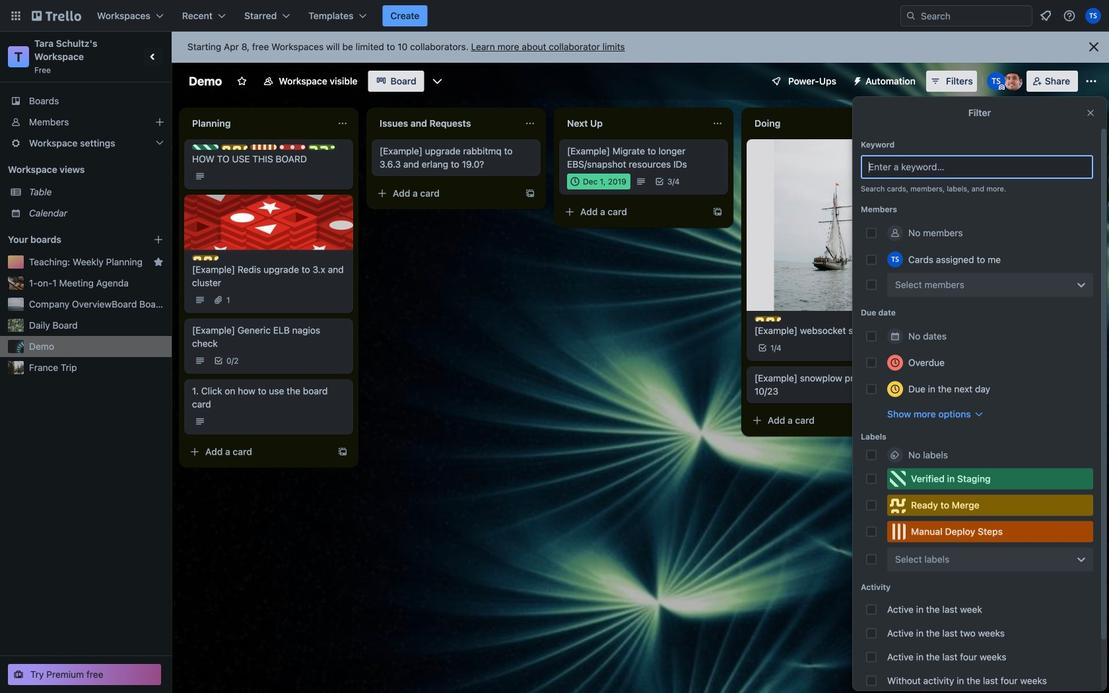 Task type: describe. For each thing, give the bounding box(es) containing it.
1 vertical spatial tara schultz (taraschultz7) image
[[987, 72, 1006, 90]]

starred icon image
[[153, 257, 164, 267]]

tara schultz (taraschultz7) image
[[888, 252, 903, 267]]

back to home image
[[32, 5, 81, 26]]

0 horizontal spatial color: green, title: "verified in staging" element
[[192, 145, 219, 150]]

0 horizontal spatial color: orange, title: "manual deploy steps" element
[[250, 145, 277, 150]]

star or unstar board image
[[237, 76, 247, 87]]

workspace navigation collapse icon image
[[144, 48, 162, 66]]

Enter a keyword… text field
[[861, 155, 1094, 179]]

this member is an admin of this board. image
[[999, 85, 1005, 90]]

close popover image
[[1086, 108, 1096, 118]]

customize views image
[[431, 75, 444, 88]]

primary element
[[0, 0, 1109, 32]]

your boards with 6 items element
[[8, 232, 133, 248]]

create from template… image
[[525, 188, 536, 199]]

james peterson (jamespeterson93) image
[[1004, 72, 1023, 90]]

sm image
[[847, 71, 866, 89]]



Task type: vqa. For each thing, say whether or not it's contained in the screenshot.
Color: green, title: "Verified in Staging" element to the top
yes



Task type: locate. For each thing, give the bounding box(es) containing it.
open information menu image
[[1063, 9, 1076, 22]]

1 vertical spatial color: orange, title: "manual deploy steps" element
[[888, 521, 1094, 542]]

1 horizontal spatial color: orange, title: "manual deploy steps" element
[[888, 521, 1094, 542]]

0 vertical spatial tara schultz (taraschultz7) image
[[1086, 8, 1102, 24]]

color: red, title: "unshippable!" element
[[279, 145, 306, 150]]

None text field
[[184, 113, 332, 134], [559, 113, 707, 134], [747, 113, 895, 134], [184, 113, 332, 134], [559, 113, 707, 134], [747, 113, 895, 134]]

tara schultz (taraschultz7) image
[[1086, 8, 1102, 24], [987, 72, 1006, 90]]

james peterson (jamespeterson93) image
[[895, 340, 911, 356]]

Board name text field
[[182, 71, 229, 92]]

show menu image
[[1085, 75, 1098, 88]]

add board image
[[153, 234, 164, 245]]

1 horizontal spatial tara schultz (taraschultz7) image
[[1086, 8, 1102, 24]]

None checkbox
[[567, 174, 631, 190]]

search image
[[906, 11, 917, 21]]

color: orange, title: "manual deploy steps" element
[[250, 145, 277, 150], [888, 521, 1094, 542]]

None text field
[[372, 113, 520, 134]]

1 horizontal spatial color: green, title: "verified in staging" element
[[888, 469, 1094, 490]]

0 horizontal spatial create from template… image
[[337, 447, 348, 457]]

color: lime, title: "secrets" element
[[308, 145, 335, 150]]

0 horizontal spatial tara schultz (taraschultz7) image
[[987, 72, 1006, 90]]

1 vertical spatial create from template… image
[[900, 415, 911, 426]]

1 vertical spatial color: green, title: "verified in staging" element
[[888, 469, 1094, 490]]

2 vertical spatial create from template… image
[[337, 447, 348, 457]]

create from template… image
[[713, 207, 723, 217], [900, 415, 911, 426], [337, 447, 348, 457]]

Search field
[[901, 5, 1033, 26]]

0 vertical spatial create from template… image
[[713, 207, 723, 217]]

color: yellow, title: "ready to merge" element
[[221, 145, 248, 150], [192, 255, 219, 260], [755, 316, 781, 322], [888, 495, 1094, 516]]

0 notifications image
[[1038, 8, 1054, 24]]

2 horizontal spatial create from template… image
[[900, 415, 911, 426]]

color: green, title: "verified in staging" element
[[192, 145, 219, 150], [888, 469, 1094, 490]]

0 vertical spatial color: orange, title: "manual deploy steps" element
[[250, 145, 277, 150]]

0 vertical spatial color: green, title: "verified in staging" element
[[192, 145, 219, 150]]

1 horizontal spatial create from template… image
[[713, 207, 723, 217]]



